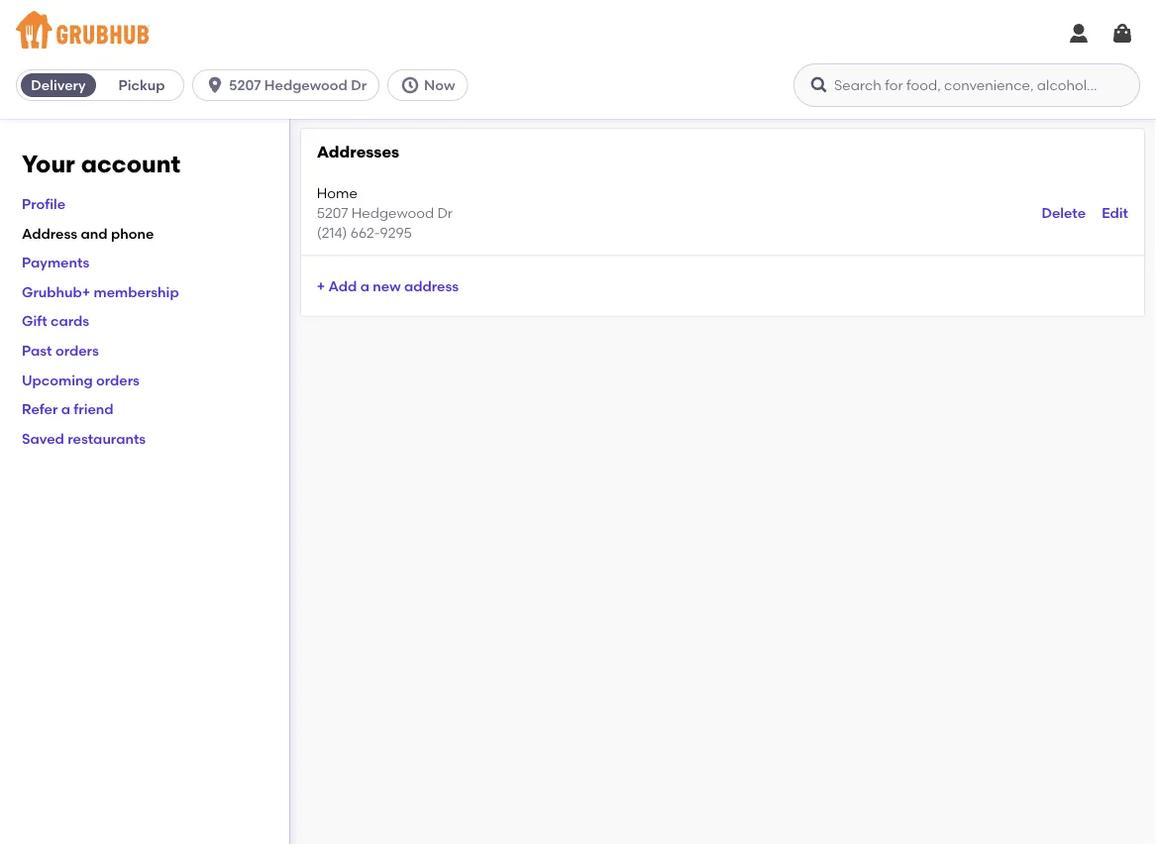 Task type: locate. For each thing, give the bounding box(es) containing it.
hedgewood inside home 5207 hedgewood dr (214) 662-9295
[[351, 204, 434, 221]]

upcoming orders
[[22, 371, 140, 388]]

hedgewood inside button
[[264, 77, 348, 94]]

friend
[[74, 401, 114, 417]]

5207 hedgewood dr button
[[192, 69, 387, 101]]

1 vertical spatial dr
[[437, 204, 453, 221]]

orders
[[55, 342, 99, 359], [96, 371, 140, 388]]

svg image inside 5207 hedgewood dr button
[[205, 75, 225, 95]]

restaurants
[[68, 430, 146, 447]]

1 vertical spatial hedgewood
[[351, 204, 434, 221]]

1 horizontal spatial svg image
[[1111, 22, 1134, 46]]

a
[[360, 277, 369, 294], [61, 401, 70, 417]]

edit
[[1102, 204, 1128, 221]]

phone
[[111, 225, 154, 242]]

dr inside 5207 hedgewood dr button
[[351, 77, 367, 94]]

upcoming
[[22, 371, 93, 388]]

0 horizontal spatial 5207
[[229, 77, 261, 94]]

hedgewood up addresses
[[264, 77, 348, 94]]

addresses
[[317, 142, 399, 161]]

past orders link
[[22, 342, 99, 359]]

upcoming orders link
[[22, 371, 140, 388]]

address
[[22, 225, 77, 242]]

0 vertical spatial orders
[[55, 342, 99, 359]]

svg image
[[1111, 22, 1134, 46], [400, 75, 420, 95]]

5207 inside home 5207 hedgewood dr (214) 662-9295
[[317, 204, 348, 221]]

hedgewood up 9295
[[351, 204, 434, 221]]

1 vertical spatial 5207
[[317, 204, 348, 221]]

9295
[[380, 225, 412, 241]]

saved restaurants
[[22, 430, 146, 447]]

hedgewood
[[264, 77, 348, 94], [351, 204, 434, 221]]

cards
[[51, 313, 89, 330]]

orders up upcoming orders link
[[55, 342, 99, 359]]

saved restaurants link
[[22, 430, 146, 447]]

orders for upcoming orders
[[96, 371, 140, 388]]

a left new
[[360, 277, 369, 294]]

1 horizontal spatial hedgewood
[[351, 204, 434, 221]]

address and phone
[[22, 225, 154, 242]]

dr up "address"
[[437, 204, 453, 221]]

now button
[[387, 69, 476, 101]]

your account
[[22, 150, 180, 178]]

0 vertical spatial 5207
[[229, 77, 261, 94]]

1 horizontal spatial a
[[360, 277, 369, 294]]

grubhub+ membership
[[22, 283, 179, 300]]

1 horizontal spatial 5207
[[317, 204, 348, 221]]

1 vertical spatial svg image
[[400, 75, 420, 95]]

1 horizontal spatial dr
[[437, 204, 453, 221]]

delivery
[[31, 77, 86, 94]]

orders up friend
[[96, 371, 140, 388]]

and
[[81, 225, 108, 242]]

0 horizontal spatial hedgewood
[[264, 77, 348, 94]]

add
[[328, 277, 357, 294]]

past orders
[[22, 342, 99, 359]]

refer
[[22, 401, 58, 417]]

gift
[[22, 313, 47, 330]]

svg image
[[1067, 22, 1091, 46], [205, 75, 225, 95], [809, 75, 829, 95]]

pickup button
[[100, 69, 183, 101]]

gift cards
[[22, 313, 89, 330]]

0 vertical spatial dr
[[351, 77, 367, 94]]

0 horizontal spatial svg image
[[400, 75, 420, 95]]

dr up addresses
[[351, 77, 367, 94]]

refer a friend link
[[22, 401, 114, 417]]

a right refer
[[61, 401, 70, 417]]

address
[[404, 277, 459, 294]]

dr
[[351, 77, 367, 94], [437, 204, 453, 221]]

saved
[[22, 430, 64, 447]]

grubhub+ membership link
[[22, 283, 179, 300]]

0 vertical spatial a
[[360, 277, 369, 294]]

+
[[317, 277, 325, 294]]

pickup
[[118, 77, 165, 94]]

0 horizontal spatial svg image
[[205, 75, 225, 95]]

delete
[[1042, 204, 1086, 221]]

1 vertical spatial orders
[[96, 371, 140, 388]]

5207
[[229, 77, 261, 94], [317, 204, 348, 221]]

0 vertical spatial hedgewood
[[264, 77, 348, 94]]

0 horizontal spatial dr
[[351, 77, 367, 94]]

0 horizontal spatial a
[[61, 401, 70, 417]]



Task type: describe. For each thing, give the bounding box(es) containing it.
home 5207 hedgewood dr (214) 662-9295
[[317, 184, 453, 241]]

5207 inside 5207 hedgewood dr button
[[229, 77, 261, 94]]

payments link
[[22, 254, 89, 271]]

membership
[[94, 283, 179, 300]]

now
[[424, 77, 455, 94]]

dr inside home 5207 hedgewood dr (214) 662-9295
[[437, 204, 453, 221]]

a inside "button"
[[360, 277, 369, 294]]

delivery button
[[17, 69, 100, 101]]

5207 hedgewood dr
[[229, 77, 367, 94]]

edit button
[[1102, 195, 1128, 231]]

home
[[317, 184, 357, 201]]

payments
[[22, 254, 89, 271]]

(214)
[[317, 225, 347, 241]]

past
[[22, 342, 52, 359]]

+ add a new address
[[317, 277, 459, 294]]

0 vertical spatial svg image
[[1111, 22, 1134, 46]]

grubhub+
[[22, 283, 90, 300]]

+ add a new address button
[[317, 268, 459, 304]]

662-
[[350, 225, 380, 241]]

orders for past orders
[[55, 342, 99, 359]]

Search for food, convenience, alcohol... search field
[[794, 63, 1140, 107]]

profile link
[[22, 195, 65, 212]]

address and phone link
[[22, 225, 154, 242]]

gift cards link
[[22, 313, 89, 330]]

delete button
[[1042, 195, 1086, 231]]

2 horizontal spatial svg image
[[1067, 22, 1091, 46]]

your
[[22, 150, 75, 178]]

profile
[[22, 195, 65, 212]]

main navigation navigation
[[0, 0, 1156, 119]]

refer a friend
[[22, 401, 114, 417]]

new
[[373, 277, 401, 294]]

1 vertical spatial a
[[61, 401, 70, 417]]

1 horizontal spatial svg image
[[809, 75, 829, 95]]

account
[[81, 150, 180, 178]]

svg image inside now button
[[400, 75, 420, 95]]



Task type: vqa. For each thing, say whether or not it's contained in the screenshot.
SWEET at left
no



